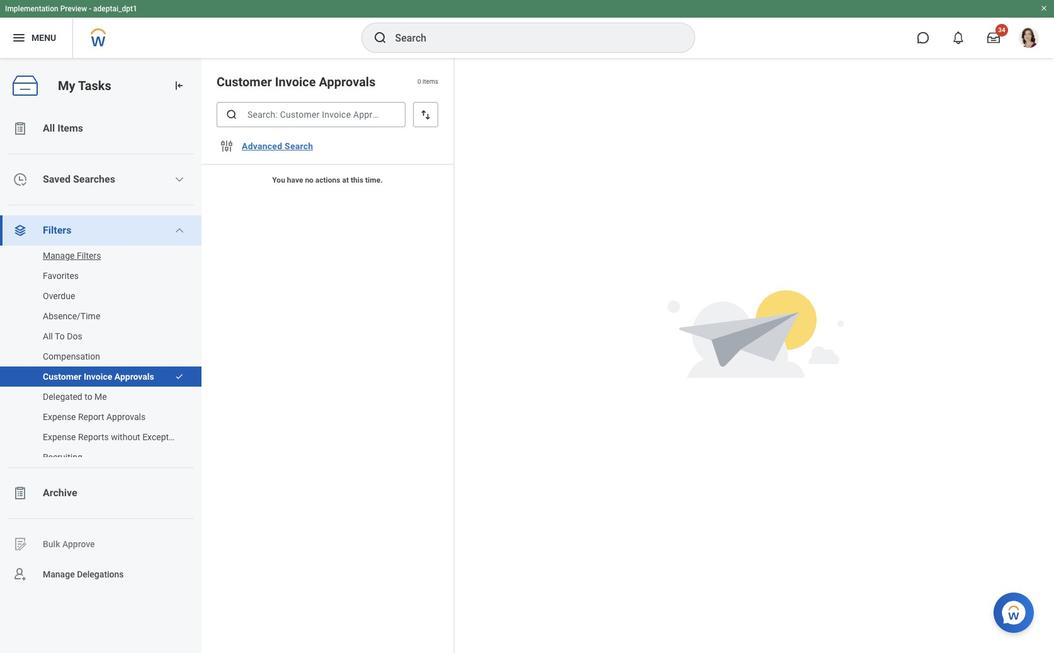 Task type: describe. For each thing, give the bounding box(es) containing it.
tasks
[[78, 78, 111, 93]]

user plus image
[[13, 567, 28, 582]]

Search Workday  search field
[[395, 24, 669, 52]]

without
[[111, 432, 140, 442]]

reports
[[78, 432, 109, 442]]

menu button
[[0, 18, 73, 58]]

implementation preview -   adeptai_dpt1
[[5, 4, 137, 13]]

bulk
[[43, 539, 60, 549]]

me
[[95, 392, 107, 402]]

manage delegations link
[[0, 559, 202, 589]]

list containing manage filters
[[0, 243, 202, 470]]

sort image
[[419, 108, 432, 121]]

compensation button
[[0, 344, 189, 369]]

no
[[305, 176, 314, 185]]

customer inside button
[[43, 372, 82, 382]]

close environment banner image
[[1040, 4, 1048, 12]]

delegations
[[77, 569, 124, 579]]

recruiting
[[43, 452, 82, 462]]

34
[[998, 26, 1006, 33]]

implementation
[[5, 4, 58, 13]]

customer invoice approvals inside item list element
[[217, 74, 376, 89]]

expense report approvals
[[43, 412, 146, 422]]

perspective image
[[13, 223, 28, 238]]

to
[[55, 331, 65, 341]]

filters button
[[0, 215, 202, 246]]

all for all to dos
[[43, 331, 53, 341]]

check image
[[175, 372, 184, 381]]

preview
[[60, 4, 87, 13]]

34 button
[[980, 24, 1008, 52]]

list containing all items
[[0, 113, 202, 589]]

profile logan mcneil image
[[1019, 28, 1039, 50]]

delegated to me button
[[0, 384, 189, 409]]

saved searches button
[[0, 164, 202, 195]]

expense for expense report approvals
[[43, 412, 76, 422]]

clock check image
[[13, 172, 28, 187]]

items
[[57, 122, 83, 134]]

actions
[[315, 176, 340, 185]]

bulk approve
[[43, 539, 95, 549]]

compensation
[[43, 351, 100, 362]]

all items button
[[0, 113, 202, 144]]

adeptai_dpt1
[[93, 4, 137, 13]]

my tasks element
[[0, 58, 202, 653]]

you have no actions at this time.
[[272, 176, 383, 185]]

to
[[85, 392, 92, 402]]

exceptions
[[142, 432, 185, 442]]

customer invoice approvals inside button
[[43, 372, 154, 382]]

justify image
[[11, 30, 26, 45]]

manage for manage filters
[[43, 251, 75, 261]]

this
[[351, 176, 363, 185]]

expense for expense reports without exceptions
[[43, 432, 76, 442]]

clipboard image
[[13, 121, 28, 136]]

search image
[[225, 108, 238, 121]]

items
[[423, 78, 438, 85]]

menu banner
[[0, 0, 1054, 58]]

item list element
[[202, 58, 455, 653]]

expense reports without exceptions button
[[0, 424, 189, 450]]

time.
[[365, 176, 383, 185]]

inbox large image
[[988, 31, 1000, 44]]

invoice inside item list element
[[275, 74, 316, 89]]

manage delegations
[[43, 569, 124, 579]]

manage filters
[[43, 251, 101, 261]]

all items
[[43, 122, 83, 134]]

expense reports without exceptions
[[43, 432, 185, 442]]

manage for manage delegations
[[43, 569, 75, 579]]

favorites
[[43, 271, 79, 281]]



Task type: locate. For each thing, give the bounding box(es) containing it.
1 manage from the top
[[43, 251, 75, 261]]

approvals
[[319, 74, 376, 89], [114, 372, 154, 382], [106, 412, 146, 422]]

expense up "recruiting" at the left bottom of page
[[43, 432, 76, 442]]

archive
[[43, 487, 77, 499]]

all left to
[[43, 331, 53, 341]]

0 horizontal spatial customer
[[43, 372, 82, 382]]

approve
[[62, 539, 95, 549]]

0 vertical spatial all
[[43, 122, 55, 134]]

absence/time
[[43, 311, 100, 321]]

customer up delegated
[[43, 372, 82, 382]]

approvals up delegated to me button
[[114, 372, 154, 382]]

expense inside button
[[43, 412, 76, 422]]

my
[[58, 78, 75, 93]]

expense report approvals button
[[0, 404, 189, 430]]

0
[[418, 78, 421, 85]]

approvals inside item list element
[[319, 74, 376, 89]]

invoice up search: customer invoice approvals text field
[[275, 74, 316, 89]]

archive button
[[0, 478, 202, 508]]

1 vertical spatial all
[[43, 331, 53, 341]]

customer invoice approvals
[[217, 74, 376, 89], [43, 372, 154, 382]]

1 all from the top
[[43, 122, 55, 134]]

searches
[[73, 173, 115, 185]]

list
[[0, 113, 202, 589], [0, 243, 202, 470]]

manage down bulk
[[43, 569, 75, 579]]

favorites button
[[0, 263, 189, 288]]

all
[[43, 122, 55, 134], [43, 331, 53, 341]]

1 vertical spatial customer invoice approvals
[[43, 372, 154, 382]]

1 expense from the top
[[43, 412, 76, 422]]

notifications large image
[[952, 31, 965, 44]]

advanced
[[242, 141, 282, 151]]

customer invoice approvals up 'me'
[[43, 372, 154, 382]]

have
[[287, 176, 303, 185]]

chevron down image
[[175, 225, 185, 236]]

0 vertical spatial customer
[[217, 74, 272, 89]]

advanced search button
[[237, 134, 318, 159]]

0 items
[[418, 78, 438, 85]]

2 all from the top
[[43, 331, 53, 341]]

2 expense from the top
[[43, 432, 76, 442]]

dos
[[67, 331, 82, 341]]

saved
[[43, 173, 71, 185]]

-
[[89, 4, 91, 13]]

search image
[[373, 30, 388, 45]]

customer invoice approvals button
[[0, 364, 169, 389]]

saved searches
[[43, 173, 115, 185]]

overdue button
[[0, 283, 189, 309]]

filters up favorites button
[[77, 251, 101, 261]]

delegated
[[43, 392, 82, 402]]

filters inside button
[[77, 251, 101, 261]]

manage filters button
[[0, 243, 189, 268]]

0 horizontal spatial invoice
[[84, 372, 112, 382]]

1 horizontal spatial filters
[[77, 251, 101, 261]]

search
[[285, 141, 313, 151]]

all left items
[[43, 122, 55, 134]]

0 horizontal spatial customer invoice approvals
[[43, 372, 154, 382]]

customer inside item list element
[[217, 74, 272, 89]]

clipboard image
[[13, 486, 28, 501]]

2 list from the top
[[0, 243, 202, 470]]

report
[[78, 412, 104, 422]]

manage up the favorites
[[43, 251, 75, 261]]

customer
[[217, 74, 272, 89], [43, 372, 82, 382]]

2 manage from the top
[[43, 569, 75, 579]]

chevron down image
[[175, 174, 185, 185]]

invoice up 'me'
[[84, 372, 112, 382]]

1 vertical spatial expense
[[43, 432, 76, 442]]

customer invoice approvals up search: customer invoice approvals text field
[[217, 74, 376, 89]]

Search: Customer Invoice Approvals text field
[[217, 102, 406, 127]]

absence/time button
[[0, 304, 189, 329]]

rename image
[[13, 537, 28, 552]]

bulk approve link
[[0, 529, 202, 559]]

filters inside dropdown button
[[43, 224, 71, 236]]

0 vertical spatial filters
[[43, 224, 71, 236]]

invoice inside button
[[84, 372, 112, 382]]

transformation import image
[[173, 79, 185, 92]]

0 vertical spatial expense
[[43, 412, 76, 422]]

filters
[[43, 224, 71, 236], [77, 251, 101, 261]]

0 horizontal spatial filters
[[43, 224, 71, 236]]

filters up the "manage filters" on the top left
[[43, 224, 71, 236]]

manage inside button
[[43, 251, 75, 261]]

menu
[[31, 33, 56, 43]]

0 vertical spatial approvals
[[319, 74, 376, 89]]

expense inside button
[[43, 432, 76, 442]]

1 vertical spatial manage
[[43, 569, 75, 579]]

manage
[[43, 251, 75, 261], [43, 569, 75, 579]]

approvals for the expense report approvals button
[[106, 412, 146, 422]]

1 vertical spatial filters
[[77, 251, 101, 261]]

overdue
[[43, 291, 75, 301]]

1 vertical spatial approvals
[[114, 372, 154, 382]]

my tasks
[[58, 78, 111, 93]]

you
[[272, 176, 285, 185]]

advanced search
[[242, 141, 313, 151]]

all for all items
[[43, 122, 55, 134]]

recruiting button
[[0, 445, 189, 470]]

0 vertical spatial customer invoice approvals
[[217, 74, 376, 89]]

invoice
[[275, 74, 316, 89], [84, 372, 112, 382]]

configure image
[[219, 139, 234, 154]]

all to dos button
[[0, 324, 189, 349]]

1 vertical spatial customer
[[43, 372, 82, 382]]

expense
[[43, 412, 76, 422], [43, 432, 76, 442]]

1 horizontal spatial customer invoice approvals
[[217, 74, 376, 89]]

approvals for 'customer invoice approvals' button
[[114, 372, 154, 382]]

1 horizontal spatial invoice
[[275, 74, 316, 89]]

expense down delegated
[[43, 412, 76, 422]]

delegated to me
[[43, 392, 107, 402]]

1 list from the top
[[0, 113, 202, 589]]

0 vertical spatial invoice
[[275, 74, 316, 89]]

at
[[342, 176, 349, 185]]

0 vertical spatial manage
[[43, 251, 75, 261]]

1 vertical spatial invoice
[[84, 372, 112, 382]]

all to dos
[[43, 331, 82, 341]]

1 horizontal spatial customer
[[217, 74, 272, 89]]

2 vertical spatial approvals
[[106, 412, 146, 422]]

approvals up search: customer invoice approvals text field
[[319, 74, 376, 89]]

customer up search icon
[[217, 74, 272, 89]]

approvals up without
[[106, 412, 146, 422]]



Task type: vqa. For each thing, say whether or not it's contained in the screenshot.
calendar image
no



